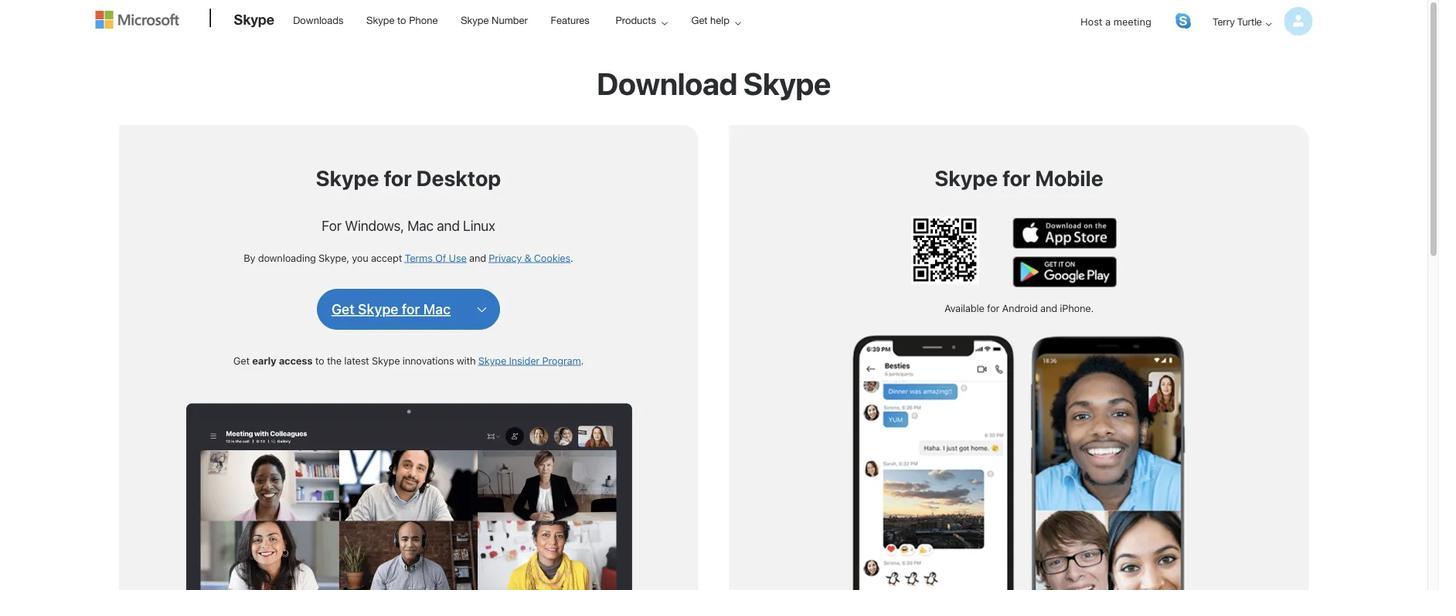 Task type: describe. For each thing, give the bounding box(es) containing it.
&
[[524, 252, 531, 264]]

skype insider program link
[[478, 355, 581, 366]]

mobile
[[1035, 165, 1104, 191]]

arrow down image
[[1260, 15, 1278, 33]]

by downloading skype, you accept terms of use and privacy & cookies .
[[244, 252, 573, 264]]

download on the appstore image
[[1013, 218, 1117, 249]]

get help button
[[678, 1, 754, 39]]

skype to phone link
[[359, 1, 445, 38]]

phone
[[409, 14, 438, 26]]

cookies
[[534, 252, 571, 264]]

downloads link
[[286, 1, 350, 38]]

get early access to the latest skype innovations with skype insider program .
[[233, 355, 584, 366]]

1 vertical spatial mac
[[423, 301, 451, 318]]

for up get early access to the latest skype innovations with skype insider program .
[[402, 301, 420, 318]]

skype number
[[461, 14, 528, 26]]

available
[[945, 303, 985, 314]]

linux
[[463, 217, 495, 234]]

for for skype for desktop
[[384, 165, 412, 191]]

insider
[[509, 355, 540, 366]]

windows,
[[345, 217, 404, 234]]

use
[[449, 252, 467, 264]]

for
[[322, 217, 342, 234]]

products
[[616, 14, 656, 26]]

privacy
[[489, 252, 522, 264]]

get skype for mac
[[332, 301, 451, 318]]

meeting
[[1114, 15, 1152, 27]]

privacy & cookies link
[[489, 252, 571, 264]]

1 horizontal spatial and
[[469, 252, 486, 264]]

terms of use link
[[405, 252, 467, 264]]

terry turtle
[[1213, 15, 1262, 27]]

available for android and iphone.
[[945, 303, 1094, 314]]

and for available for android and iphone.
[[1040, 303, 1057, 314]]

accept
[[371, 252, 402, 264]]

skype for desktop
[[316, 165, 501, 191]]

get it on google play image
[[1013, 257, 1117, 287]]

access
[[279, 355, 313, 366]]

for for skype for mobile
[[1003, 165, 1031, 191]]

menu bar containing host a meeting
[[95, 2, 1332, 82]]



Task type: locate. For each thing, give the bounding box(es) containing it.
terry
[[1213, 15, 1235, 27]]

 link
[[1176, 13, 1191, 29]]

downloading
[[258, 252, 316, 264]]

terms
[[405, 252, 433, 264]]

menu bar
[[95, 2, 1332, 82]]

mac up terms
[[408, 217, 434, 234]]

for up for windows, mac and linux
[[384, 165, 412, 191]]

1 horizontal spatial to
[[397, 14, 406, 26]]

. for skype insider program
[[581, 355, 584, 366]]

latest
[[344, 355, 369, 366]]

get help
[[691, 14, 730, 26]]

downloads
[[293, 14, 344, 26]]

and right use
[[469, 252, 486, 264]]

get up the
[[332, 301, 355, 318]]

0 horizontal spatial get
[[233, 355, 250, 366]]

features link
[[544, 1, 597, 38]]

get left help
[[691, 14, 708, 26]]

host
[[1081, 15, 1103, 27]]

0 vertical spatial to
[[397, 14, 406, 26]]

download
[[597, 65, 737, 102]]

1 vertical spatial to
[[315, 355, 324, 366]]

get for get help
[[691, 14, 708, 26]]

the
[[327, 355, 342, 366]]

1 vertical spatial get
[[332, 301, 355, 318]]

iphone.
[[1060, 303, 1094, 314]]

0 horizontal spatial to
[[315, 355, 324, 366]]

by
[[244, 252, 255, 264]]

you
[[352, 252, 368, 264]]

for for available for android and iphone.
[[987, 303, 1000, 314]]

1 vertical spatial .
[[581, 355, 584, 366]]

microsoft image
[[95, 11, 179, 29]]

for left mobile
[[1003, 165, 1031, 191]]

2 vertical spatial get
[[233, 355, 250, 366]]

help
[[710, 14, 730, 26]]

and
[[437, 217, 460, 234], [469, 252, 486, 264], [1040, 303, 1057, 314]]

innovations
[[403, 355, 454, 366]]

get
[[691, 14, 708, 26], [332, 301, 355, 318], [233, 355, 250, 366]]

for left android
[[987, 303, 1000, 314]]

skype
[[234, 11, 275, 27], [366, 14, 395, 26], [461, 14, 489, 26], [743, 65, 831, 102], [316, 165, 379, 191], [935, 165, 998, 191], [358, 301, 398, 318], [372, 355, 400, 366], [478, 355, 506, 366]]

with
[[457, 355, 476, 366]]

to left the phone
[[397, 14, 406, 26]]

0 vertical spatial .
[[571, 252, 573, 264]]

turtle
[[1237, 15, 1262, 27]]

mac
[[408, 217, 434, 234], [423, 301, 451, 318]]

and for for windows, mac and linux
[[437, 217, 460, 234]]

features
[[551, 14, 590, 26]]

skype for mobile
[[935, 165, 1104, 191]]

2 vertical spatial and
[[1040, 303, 1057, 314]]

1 horizontal spatial get
[[332, 301, 355, 318]]

to
[[397, 14, 406, 26], [315, 355, 324, 366]]

early
[[252, 355, 276, 366]]

2 horizontal spatial and
[[1040, 303, 1057, 314]]

download skype
[[597, 65, 831, 102]]

0 vertical spatial mac
[[408, 217, 434, 234]]

. right &
[[571, 252, 573, 264]]

products button
[[602, 1, 680, 39]]

skype,
[[318, 252, 349, 264]]

and left iphone. at right
[[1040, 303, 1057, 314]]

.
[[571, 252, 573, 264], [581, 355, 584, 366]]

skype link
[[226, 1, 282, 43]]

a
[[1105, 15, 1111, 27]]

0 vertical spatial and
[[437, 217, 460, 234]]

and left linux
[[437, 217, 460, 234]]

program
[[542, 355, 581, 366]]

avatar image
[[1284, 7, 1313, 36]]

1 horizontal spatial .
[[581, 355, 584, 366]]

0 vertical spatial get
[[691, 14, 708, 26]]

1 vertical spatial and
[[469, 252, 486, 264]]

host a meeting
[[1081, 15, 1152, 27]]

0 horizontal spatial .
[[571, 252, 573, 264]]

. right insider
[[581, 355, 584, 366]]

to left the
[[315, 355, 324, 366]]

skype to phone
[[366, 14, 438, 26]]

download skype through qr code image
[[911, 216, 979, 284]]

skype number link
[[454, 1, 535, 38]]

get left early
[[233, 355, 250, 366]]

2 horizontal spatial get
[[691, 14, 708, 26]]

. for privacy & cookies
[[571, 252, 573, 264]]

terry turtle link
[[1200, 2, 1313, 41]]

host a meeting link
[[1068, 2, 1164, 41]]

of
[[435, 252, 446, 264]]

mac down the terms of use link
[[423, 301, 451, 318]]

get skype for mac link
[[332, 300, 451, 319]]

for windows, mac and linux
[[322, 217, 495, 234]]

number
[[492, 14, 528, 26]]

for
[[384, 165, 412, 191], [1003, 165, 1031, 191], [402, 301, 420, 318], [987, 303, 1000, 314]]

get inside dropdown button
[[691, 14, 708, 26]]

android
[[1002, 303, 1038, 314]]

get for get skype for mac
[[332, 301, 355, 318]]

skype on mobile device image
[[853, 331, 1185, 591]]

desktop
[[416, 165, 501, 191]]

0 horizontal spatial and
[[437, 217, 460, 234]]



Task type: vqa. For each thing, say whether or not it's contained in the screenshot.
Desktop on the top
yes



